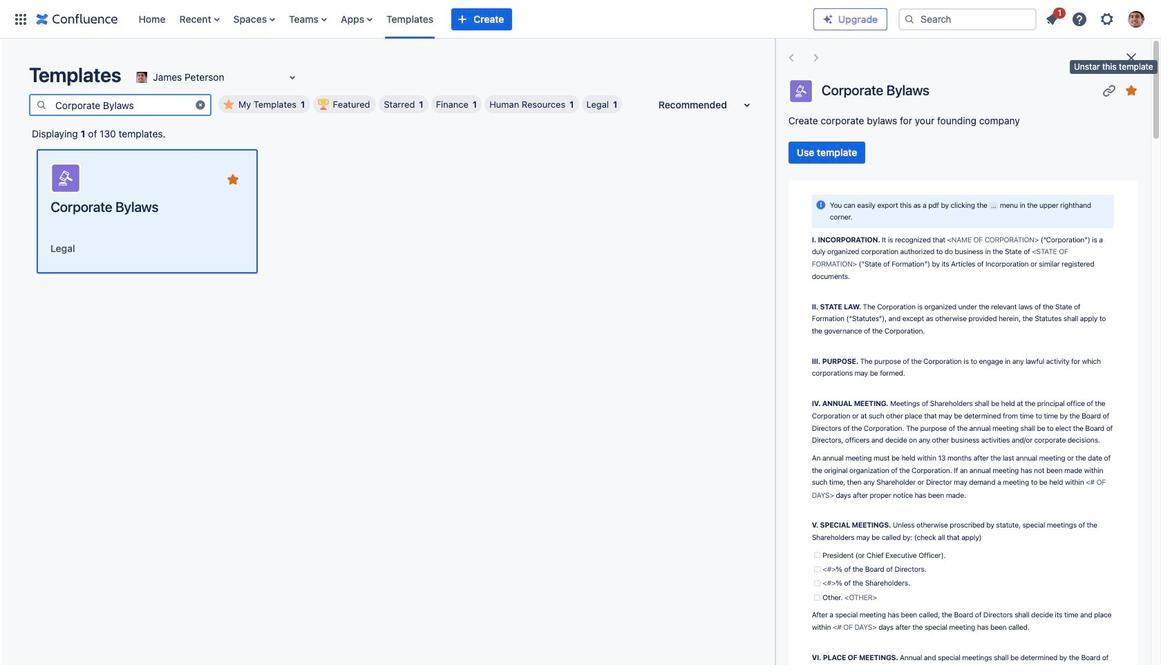 Task type: vqa. For each thing, say whether or not it's contained in the screenshot.
list item
yes



Task type: locate. For each thing, give the bounding box(es) containing it.
list
[[132, 0, 814, 38], [1040, 5, 1153, 31]]

close image
[[1123, 50, 1140, 66]]

tooltip
[[1070, 60, 1158, 74]]

None search field
[[899, 8, 1037, 30]]

appswitcher icon image
[[12, 11, 29, 27]]

open image
[[284, 69, 301, 86]]

clear search bar image
[[195, 99, 206, 110]]

list item
[[1040, 5, 1066, 30]]

Search author, category, topic field
[[51, 95, 191, 115]]

banner
[[0, 0, 1161, 39]]

notification icon image
[[1044, 11, 1060, 27]]

confluence image
[[36, 11, 118, 27], [36, 11, 118, 27]]

global element
[[8, 0, 814, 38]]

1 horizontal spatial list
[[1040, 5, 1153, 31]]

0 horizontal spatial list
[[132, 0, 814, 38]]

group
[[789, 142, 866, 164]]

help icon image
[[1071, 11, 1088, 27]]

next template image
[[808, 50, 824, 66]]

search icon image
[[36, 99, 47, 110]]

previous template image
[[783, 50, 800, 66]]

None text field
[[134, 71, 136, 84]]

unstar corporate bylaws image
[[1123, 82, 1140, 98]]



Task type: describe. For each thing, give the bounding box(es) containing it.
unstar corporate bylaws image
[[225, 171, 241, 188]]

your profile and preferences image
[[1128, 11, 1145, 27]]

premium image
[[823, 13, 834, 25]]

search image
[[904, 13, 915, 25]]

list for premium icon
[[1040, 5, 1153, 31]]

list for appswitcher icon
[[132, 0, 814, 38]]

settings icon image
[[1099, 11, 1116, 27]]

share link image
[[1101, 82, 1118, 98]]

Search field
[[899, 8, 1037, 30]]



